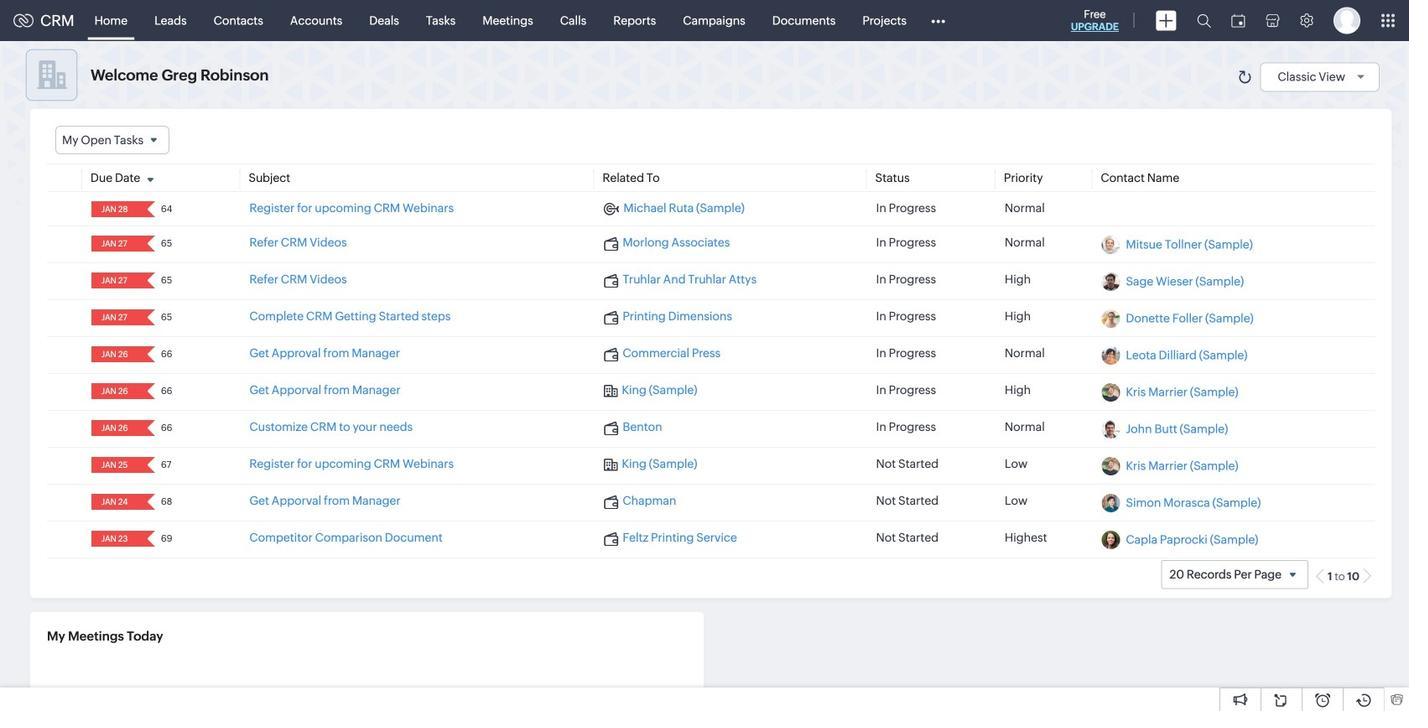 Task type: vqa. For each thing, say whether or not it's contained in the screenshot.
CONTACTS image
no



Task type: locate. For each thing, give the bounding box(es) containing it.
None field
[[55, 126, 170, 155], [96, 202, 136, 218], [96, 236, 136, 252], [96, 273, 136, 289], [96, 310, 136, 326], [96, 347, 136, 363], [96, 384, 136, 400], [96, 421, 136, 437], [96, 458, 136, 473], [96, 494, 136, 510], [96, 531, 136, 547], [55, 126, 170, 155], [96, 202, 136, 218], [96, 236, 136, 252], [96, 273, 136, 289], [96, 310, 136, 326], [96, 347, 136, 363], [96, 384, 136, 400], [96, 421, 136, 437], [96, 458, 136, 473], [96, 494, 136, 510], [96, 531, 136, 547]]

profile image
[[1334, 7, 1361, 34]]

create menu image
[[1156, 10, 1177, 31]]



Task type: describe. For each thing, give the bounding box(es) containing it.
create menu element
[[1146, 0, 1188, 41]]

search element
[[1188, 0, 1222, 41]]

calendar image
[[1232, 14, 1246, 27]]

logo image
[[13, 14, 34, 27]]

profile element
[[1324, 0, 1371, 41]]

search image
[[1198, 13, 1212, 28]]

Other Modules field
[[921, 7, 957, 34]]



